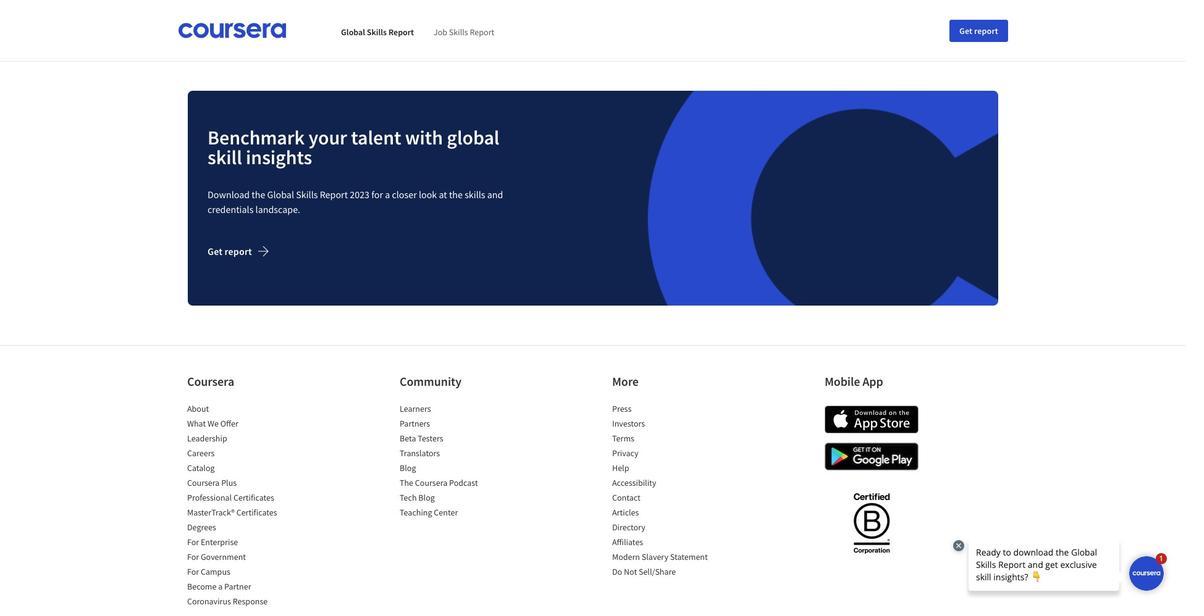 Task type: describe. For each thing, give the bounding box(es) containing it.
skills
[[465, 189, 485, 201]]

2 for from the top
[[187, 552, 199, 563]]

careers
[[187, 448, 215, 459]]

translators
[[400, 448, 440, 459]]

articles link
[[612, 507, 639, 519]]

mastertrack® certificates link
[[187, 507, 277, 519]]

catalog link
[[187, 463, 215, 474]]

benchmark
[[208, 125, 305, 150]]

privacy link
[[612, 448, 639, 459]]

become a partner link
[[187, 582, 251, 593]]

catalog
[[187, 463, 215, 474]]

professional certificates link
[[187, 493, 274, 504]]

campus
[[201, 567, 230, 578]]

look
[[419, 189, 437, 201]]

download
[[208, 189, 250, 201]]

report for bottommost get report button
[[225, 245, 252, 258]]

get report for get report button to the top
[[960, 25, 999, 36]]

degrees link
[[187, 522, 216, 533]]

a inside 'about what we offer leadership careers catalog coursera plus professional certificates mastertrack® certificates degrees for enterprise for government for campus become a partner coronavirus response'
[[218, 582, 223, 593]]

terms link
[[612, 433, 635, 444]]

podcast
[[449, 478, 478, 489]]

for government link
[[187, 552, 246, 563]]

learners link
[[400, 404, 431, 415]]

we
[[208, 418, 219, 430]]

0 vertical spatial global
[[341, 26, 365, 37]]

careers link
[[187, 448, 215, 459]]

contact
[[612, 493, 641, 504]]

about
[[187, 404, 209, 415]]

contact link
[[612, 493, 641, 504]]

closer
[[392, 189, 417, 201]]

for campus link
[[187, 567, 230, 578]]

skills for global
[[367, 26, 387, 37]]

become
[[187, 582, 217, 593]]

list for more
[[612, 403, 717, 581]]

skills for job
[[449, 26, 468, 37]]

partners link
[[400, 418, 430, 430]]

0 horizontal spatial get
[[208, 245, 223, 258]]

accessibility link
[[612, 478, 657, 489]]

beta testers link
[[400, 433, 443, 444]]

a inside 'download the global skills report 2023 for a closer look at the skills and credentials landscape.'
[[385, 189, 390, 201]]

press investors terms privacy help accessibility contact articles directory affiliates modern slavery statement do not sell/share
[[612, 404, 708, 578]]

landscape.
[[256, 203, 300, 216]]

global inside 'download the global skills report 2023 for a closer look at the skills and credentials landscape.'
[[267, 189, 294, 201]]

3 for from the top
[[187, 567, 199, 578]]

report for get report button to the top
[[975, 25, 999, 36]]

slavery
[[642, 552, 669, 563]]

with
[[405, 125, 443, 150]]

leadership link
[[187, 433, 227, 444]]

tech blog link
[[400, 493, 435, 504]]

job
[[434, 26, 447, 37]]

not
[[624, 567, 637, 578]]

1 vertical spatial get report button
[[208, 237, 279, 266]]

more
[[612, 374, 639, 389]]

global skills report link
[[341, 26, 414, 37]]

translators link
[[400, 448, 440, 459]]

directory link
[[612, 522, 646, 533]]

teaching center link
[[400, 507, 458, 519]]

coursera up about
[[187, 374, 234, 389]]

1 vertical spatial certificates
[[236, 507, 277, 519]]

list for coursera
[[187, 403, 292, 614]]

coronavirus
[[187, 596, 231, 608]]

for
[[372, 189, 383, 201]]

logo of certified b corporation image
[[846, 486, 897, 561]]

affiliates link
[[612, 537, 643, 548]]

skill
[[208, 145, 242, 170]]

partners
[[400, 418, 430, 430]]

investors
[[612, 418, 645, 430]]

2 the from the left
[[449, 189, 463, 201]]

coursera for about what we offer leadership careers catalog coursera plus professional certificates mastertrack® certificates degrees for enterprise for government for campus become a partner coronavirus response
[[187, 478, 220, 489]]

blog link
[[400, 463, 416, 474]]

job skills report link
[[434, 26, 495, 37]]

1 horizontal spatial blog
[[419, 493, 435, 504]]

credentials
[[208, 203, 254, 216]]

1 for from the top
[[187, 537, 199, 548]]

download the global skills report 2023 for a closer look at the skills and credentials landscape.
[[208, 189, 503, 216]]

at
[[439, 189, 447, 201]]

get it on google play image
[[825, 443, 919, 471]]

report for global skills report
[[389, 26, 414, 37]]

partner
[[224, 582, 251, 593]]

accessibility
[[612, 478, 657, 489]]

professional
[[187, 493, 232, 504]]

job skills report
[[434, 26, 495, 37]]

what we offer link
[[187, 418, 238, 430]]

what
[[187, 418, 206, 430]]

sell/share
[[639, 567, 676, 578]]

for enterprise link
[[187, 537, 238, 548]]

report inside 'download the global skills report 2023 for a closer look at the skills and credentials landscape.'
[[320, 189, 348, 201]]

report for job skills report
[[470, 26, 495, 37]]

mobile
[[825, 374, 860, 389]]

global
[[447, 125, 500, 150]]



Task type: vqa. For each thing, say whether or not it's contained in the screenshot.
'teaching center' LINK
yes



Task type: locate. For each thing, give the bounding box(es) containing it.
0 horizontal spatial get report button
[[208, 237, 279, 266]]

articles
[[612, 507, 639, 519]]

list containing about
[[187, 403, 292, 614]]

affiliates
[[612, 537, 643, 548]]

0 vertical spatial get
[[960, 25, 973, 36]]

3 list from the left
[[612, 403, 717, 581]]

report left 2023
[[320, 189, 348, 201]]

1 vertical spatial for
[[187, 552, 199, 563]]

1 horizontal spatial report
[[389, 26, 414, 37]]

the up landscape.
[[252, 189, 265, 201]]

teaching
[[400, 507, 432, 519]]

0 horizontal spatial a
[[218, 582, 223, 593]]

the
[[400, 478, 413, 489]]

1 vertical spatial a
[[218, 582, 223, 593]]

2 list from the left
[[400, 403, 505, 522]]

insights
[[246, 145, 312, 170]]

coursera inside learners partners beta testers translators blog the coursera podcast tech blog teaching center
[[415, 478, 448, 489]]

government
[[201, 552, 246, 563]]

learners
[[400, 404, 431, 415]]

modern slavery statement link
[[612, 552, 708, 563]]

enterprise
[[201, 537, 238, 548]]

response
[[233, 596, 268, 608]]

center
[[434, 507, 458, 519]]

privacy
[[612, 448, 639, 459]]

coursera for learners partners beta testers translators blog the coursera podcast tech blog teaching center
[[415, 478, 448, 489]]

1 vertical spatial blog
[[419, 493, 435, 504]]

help link
[[612, 463, 629, 474]]

1 horizontal spatial get
[[960, 25, 973, 36]]

0 horizontal spatial skills
[[296, 189, 318, 201]]

0 horizontal spatial report
[[320, 189, 348, 201]]

1 horizontal spatial the
[[449, 189, 463, 201]]

2 vertical spatial for
[[187, 567, 199, 578]]

for
[[187, 537, 199, 548], [187, 552, 199, 563], [187, 567, 199, 578]]

coursera down catalog link at left
[[187, 478, 220, 489]]

leadership
[[187, 433, 227, 444]]

press link
[[612, 404, 632, 415]]

mobile app
[[825, 374, 883, 389]]

0 vertical spatial certificates
[[234, 493, 274, 504]]

do
[[612, 567, 622, 578]]

list
[[187, 403, 292, 614], [400, 403, 505, 522], [612, 403, 717, 581]]

1 horizontal spatial a
[[385, 189, 390, 201]]

talent
[[351, 125, 401, 150]]

list containing learners
[[400, 403, 505, 522]]

global skills report
[[341, 26, 414, 37]]

0 horizontal spatial list
[[187, 403, 292, 614]]

coursera
[[187, 374, 234, 389], [187, 478, 220, 489], [415, 478, 448, 489]]

blog up teaching center link
[[419, 493, 435, 504]]

2 horizontal spatial skills
[[449, 26, 468, 37]]

for up for campus link
[[187, 552, 199, 563]]

about what we offer leadership careers catalog coursera plus professional certificates mastertrack® certificates degrees for enterprise for government for campus become a partner coronavirus response
[[187, 404, 277, 608]]

degrees
[[187, 522, 216, 533]]

0 vertical spatial blog
[[400, 463, 416, 474]]

learners partners beta testers translators blog the coursera podcast tech blog teaching center
[[400, 404, 478, 519]]

1 horizontal spatial get report button
[[950, 19, 1009, 42]]

0 horizontal spatial get report
[[208, 245, 252, 258]]

skills inside 'download the global skills report 2023 for a closer look at the skills and credentials landscape.'
[[296, 189, 318, 201]]

statement
[[670, 552, 708, 563]]

1 vertical spatial get
[[208, 245, 223, 258]]

0 vertical spatial get report
[[960, 25, 999, 36]]

for down degrees "link"
[[187, 537, 199, 548]]

get report
[[960, 25, 999, 36], [208, 245, 252, 258]]

blog
[[400, 463, 416, 474], [419, 493, 435, 504]]

list containing press
[[612, 403, 717, 581]]

investors link
[[612, 418, 645, 430]]

2 horizontal spatial list
[[612, 403, 717, 581]]

0 horizontal spatial report
[[225, 245, 252, 258]]

community
[[400, 374, 462, 389]]

0 vertical spatial a
[[385, 189, 390, 201]]

mastertrack®
[[187, 507, 235, 519]]

0 horizontal spatial blog
[[400, 463, 416, 474]]

1 vertical spatial get report
[[208, 245, 252, 258]]

get report for bottommost get report button
[[208, 245, 252, 258]]

1 the from the left
[[252, 189, 265, 201]]

your
[[309, 125, 347, 150]]

blog up the the
[[400, 463, 416, 474]]

2 horizontal spatial report
[[470, 26, 495, 37]]

1 vertical spatial report
[[225, 245, 252, 258]]

1 horizontal spatial global
[[341, 26, 365, 37]]

get report button
[[950, 19, 1009, 42], [208, 237, 279, 266]]

certificates
[[234, 493, 274, 504], [236, 507, 277, 519]]

list for community
[[400, 403, 505, 522]]

certificates up mastertrack® certificates 'link'
[[234, 493, 274, 504]]

a down campus
[[218, 582, 223, 593]]

and
[[487, 189, 503, 201]]

1 horizontal spatial get report
[[960, 25, 999, 36]]

0 vertical spatial get report button
[[950, 19, 1009, 42]]

1 horizontal spatial list
[[400, 403, 505, 522]]

get
[[960, 25, 973, 36], [208, 245, 223, 258]]

coursera inside 'about what we offer leadership careers catalog coursera plus professional certificates mastertrack® certificates degrees for enterprise for government for campus become a partner coronavirus response'
[[187, 478, 220, 489]]

for up become
[[187, 567, 199, 578]]

do not sell/share link
[[612, 567, 676, 578]]

coursera plus link
[[187, 478, 237, 489]]

1 horizontal spatial report
[[975, 25, 999, 36]]

coursera up tech blog link
[[415, 478, 448, 489]]

0 horizontal spatial global
[[267, 189, 294, 201]]

app
[[863, 374, 883, 389]]

coronavirus response link
[[187, 596, 268, 608]]

testers
[[418, 433, 443, 444]]

0 horizontal spatial the
[[252, 189, 265, 201]]

directory
[[612, 522, 646, 533]]

the coursera podcast link
[[400, 478, 478, 489]]

benchmark your talent with global skill insights
[[208, 125, 500, 170]]

download on the app store image
[[825, 406, 919, 434]]

the right at
[[449, 189, 463, 201]]

offer
[[220, 418, 238, 430]]

certificates down professional certificates link
[[236, 507, 277, 519]]

about link
[[187, 404, 209, 415]]

report right job
[[470, 26, 495, 37]]

tech
[[400, 493, 417, 504]]

1 horizontal spatial skills
[[367, 26, 387, 37]]

0 vertical spatial for
[[187, 537, 199, 548]]

1 vertical spatial global
[[267, 189, 294, 201]]

help
[[612, 463, 629, 474]]

terms
[[612, 433, 635, 444]]

2023
[[350, 189, 370, 201]]

press
[[612, 404, 632, 415]]

0 vertical spatial report
[[975, 25, 999, 36]]

coursera logo image
[[178, 23, 287, 38]]

a right the for
[[385, 189, 390, 201]]

report left job
[[389, 26, 414, 37]]

1 list from the left
[[187, 403, 292, 614]]

a
[[385, 189, 390, 201], [218, 582, 223, 593]]



